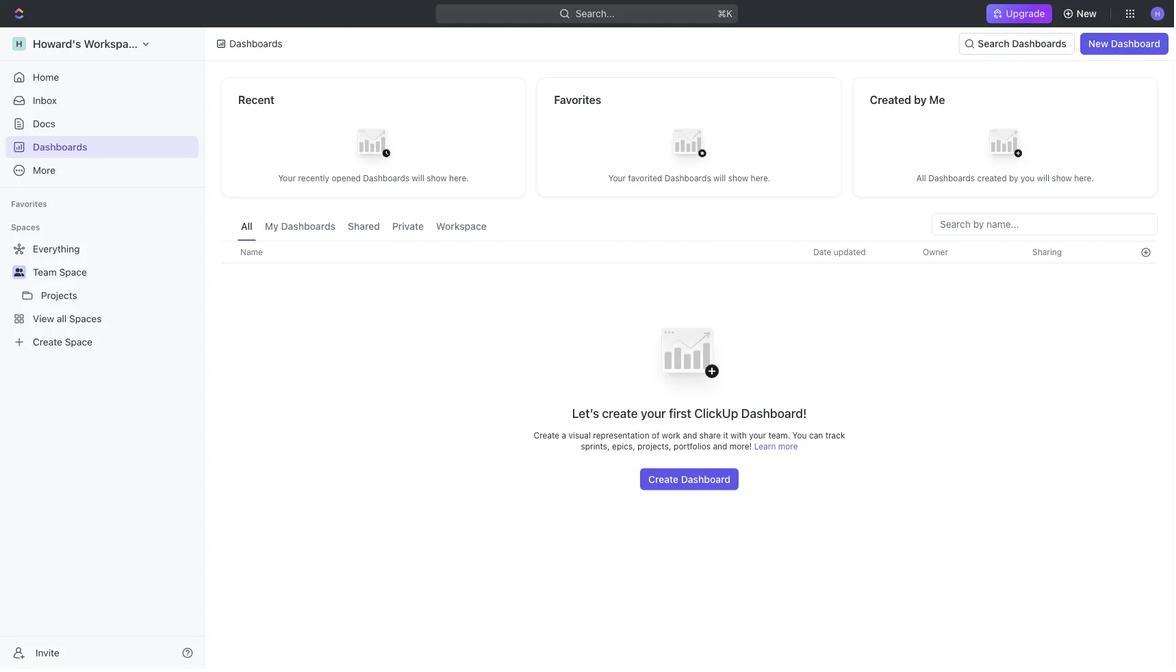 Task type: locate. For each thing, give the bounding box(es) containing it.
here.
[[449, 174, 469, 183], [751, 174, 771, 183], [1075, 174, 1095, 183]]

1 horizontal spatial h
[[1156, 9, 1161, 17]]

tab list
[[238, 214, 490, 241]]

your favorited dashboards will show here.
[[609, 174, 771, 183]]

and up portfolios
[[683, 431, 698, 441]]

favorites button
[[5, 196, 53, 212]]

space down view all spaces
[[65, 337, 92, 348]]

2 your from the left
[[609, 174, 626, 183]]

me
[[930, 93, 946, 107]]

2 here. from the left
[[751, 174, 771, 183]]

howard's workspace, , element
[[12, 37, 26, 51]]

spaces right all
[[69, 313, 102, 325]]

all
[[917, 174, 927, 183], [241, 221, 253, 232]]

no favorited dashboards image
[[662, 118, 717, 173]]

my dashboards
[[265, 221, 336, 232]]

all button
[[238, 214, 256, 241]]

1 vertical spatial create
[[534, 431, 560, 441]]

my
[[265, 221, 279, 232]]

new dashboard
[[1089, 38, 1161, 49]]

1 vertical spatial space
[[65, 337, 92, 348]]

0 vertical spatial workspace
[[84, 37, 141, 50]]

and
[[683, 431, 698, 441], [713, 442, 728, 452]]

create space
[[33, 337, 92, 348]]

0 vertical spatial create
[[33, 337, 62, 348]]

created
[[870, 93, 912, 107]]

dashboard down h dropdown button on the top right of the page
[[1112, 38, 1161, 49]]

create inside sidebar navigation
[[33, 337, 62, 348]]

new
[[1077, 8, 1097, 19], [1089, 38, 1109, 49]]

h up 'new dashboard'
[[1156, 9, 1161, 17]]

your up learn
[[749, 431, 767, 441]]

1 vertical spatial favorites
[[11, 199, 47, 209]]

create inside create a visual representation of work and share it with your team. you can track sprints, epics, projects, portfolios and more!
[[534, 431, 560, 441]]

create down the view
[[33, 337, 62, 348]]

tree
[[5, 238, 199, 353]]

1 vertical spatial and
[[713, 442, 728, 452]]

1 will from the left
[[412, 174, 425, 183]]

by left me
[[914, 93, 927, 107]]

1 horizontal spatial dashboard
[[1112, 38, 1161, 49]]

new down new button
[[1089, 38, 1109, 49]]

0 horizontal spatial here.
[[449, 174, 469, 183]]

all for all
[[241, 221, 253, 232]]

team space
[[33, 267, 87, 278]]

recent
[[238, 93, 275, 107]]

0 horizontal spatial by
[[914, 93, 927, 107]]

2 horizontal spatial create
[[649, 474, 679, 485]]

projects,
[[638, 442, 672, 452]]

visual
[[569, 431, 591, 441]]

will up private
[[412, 174, 425, 183]]

1 vertical spatial workspace
[[436, 221, 487, 232]]

all inside button
[[241, 221, 253, 232]]

space
[[59, 267, 87, 278], [65, 337, 92, 348]]

view
[[33, 313, 54, 325]]

0 vertical spatial favorites
[[554, 93, 602, 107]]

1 horizontal spatial create
[[534, 431, 560, 441]]

1 vertical spatial h
[[16, 39, 22, 49]]

let's create your first clickup dashboard!
[[572, 406, 807, 421]]

create
[[602, 406, 638, 421]]

will
[[412, 174, 425, 183], [714, 174, 726, 183], [1037, 174, 1050, 183]]

1 vertical spatial spaces
[[69, 313, 102, 325]]

1 horizontal spatial by
[[1010, 174, 1019, 183]]

0 vertical spatial all
[[917, 174, 927, 183]]

0 horizontal spatial will
[[412, 174, 425, 183]]

1 horizontal spatial your
[[609, 174, 626, 183]]

workspace right private
[[436, 221, 487, 232]]

h left howard's
[[16, 39, 22, 49]]

no created by me dashboards image
[[978, 118, 1033, 173]]

0 horizontal spatial dashboard
[[681, 474, 731, 485]]

by left you
[[1010, 174, 1019, 183]]

dashboards down no favorited dashboards image
[[665, 174, 711, 183]]

created by me
[[870, 93, 946, 107]]

dashboard down portfolios
[[681, 474, 731, 485]]

new for new
[[1077, 8, 1097, 19]]

dashboards down upgrade
[[1013, 38, 1067, 49]]

dashboard inside row
[[681, 474, 731, 485]]

create left a
[[534, 431, 560, 441]]

projects link
[[41, 285, 196, 307]]

0 vertical spatial your
[[641, 406, 666, 421]]

your left favorited
[[609, 174, 626, 183]]

2 will from the left
[[714, 174, 726, 183]]

0 vertical spatial new
[[1077, 8, 1097, 19]]

upgrade
[[1006, 8, 1046, 19]]

show
[[427, 174, 447, 183], [729, 174, 749, 183], [1052, 174, 1073, 183]]

by
[[914, 93, 927, 107], [1010, 174, 1019, 183]]

0 horizontal spatial your
[[278, 174, 296, 183]]

date updated
[[814, 248, 866, 257]]

0 horizontal spatial show
[[427, 174, 447, 183]]

create down projects,
[[649, 474, 679, 485]]

will down no favorited dashboards image
[[714, 174, 726, 183]]

your
[[641, 406, 666, 421], [749, 431, 767, 441]]

dashboards link
[[5, 136, 199, 158]]

create dashboard
[[649, 474, 731, 485]]

1 horizontal spatial your
[[749, 431, 767, 441]]

0 horizontal spatial all
[[241, 221, 253, 232]]

2 horizontal spatial show
[[1052, 174, 1073, 183]]

learn more link
[[755, 442, 798, 452]]

docs link
[[5, 113, 199, 135]]

dashboard!
[[742, 406, 807, 421]]

create inside button
[[649, 474, 679, 485]]

you
[[1021, 174, 1035, 183]]

will right you
[[1037, 174, 1050, 183]]

new dashboard button
[[1081, 33, 1169, 55]]

0 horizontal spatial h
[[16, 39, 22, 49]]

1 vertical spatial new
[[1089, 38, 1109, 49]]

spaces down 'favorites' button on the left top of the page
[[11, 223, 40, 232]]

your inside create a visual representation of work and share it with your team. you can track sprints, epics, projects, portfolios and more!
[[749, 431, 767, 441]]

view all spaces
[[33, 313, 102, 325]]

invite
[[36, 648, 59, 659]]

create
[[33, 337, 62, 348], [534, 431, 560, 441], [649, 474, 679, 485]]

1 horizontal spatial here.
[[751, 174, 771, 183]]

2 vertical spatial create
[[649, 474, 679, 485]]

spaces inside view all spaces link
[[69, 313, 102, 325]]

create for create a visual representation of work and share it with your team. you can track sprints, epics, projects, portfolios and more!
[[534, 431, 560, 441]]

space up projects at top
[[59, 267, 87, 278]]

2 horizontal spatial will
[[1037, 174, 1050, 183]]

row containing name
[[221, 241, 1158, 264]]

projects
[[41, 290, 77, 301]]

0 horizontal spatial create
[[33, 337, 62, 348]]

howard's workspace
[[33, 37, 141, 50]]

new up 'new dashboard'
[[1077, 8, 1097, 19]]

your for recent
[[278, 174, 296, 183]]

0 vertical spatial spaces
[[11, 223, 40, 232]]

0 vertical spatial dashboard
[[1112, 38, 1161, 49]]

1 vertical spatial all
[[241, 221, 253, 232]]

0 vertical spatial h
[[1156, 9, 1161, 17]]

and down it in the bottom right of the page
[[713, 442, 728, 452]]

team space link
[[33, 262, 196, 284]]

0 horizontal spatial workspace
[[84, 37, 141, 50]]

all dashboards created by you will show here.
[[917, 174, 1095, 183]]

0 vertical spatial and
[[683, 431, 698, 441]]

0 vertical spatial by
[[914, 93, 927, 107]]

your
[[278, 174, 296, 183], [609, 174, 626, 183]]

create a visual representation of work and share it with your team. you can track sprints, epics, projects, portfolios and more!
[[534, 431, 846, 452]]

your up of
[[641, 406, 666, 421]]

2 horizontal spatial here.
[[1075, 174, 1095, 183]]

1 vertical spatial your
[[749, 431, 767, 441]]

workspace inside sidebar navigation
[[84, 37, 141, 50]]

search dashboards button
[[959, 33, 1075, 55]]

workspace
[[84, 37, 141, 50], [436, 221, 487, 232]]

dashboards
[[229, 38, 283, 49], [1013, 38, 1067, 49], [33, 141, 87, 153], [363, 174, 410, 183], [665, 174, 711, 183], [929, 174, 975, 183], [281, 221, 336, 232]]

name
[[240, 248, 263, 257]]

with
[[731, 431, 747, 441]]

space for create space
[[65, 337, 92, 348]]

your left recently on the left of page
[[278, 174, 296, 183]]

h inside dropdown button
[[1156, 9, 1161, 17]]

1 horizontal spatial will
[[714, 174, 726, 183]]

let's create your first clickup dashboard! row
[[221, 310, 1158, 491]]

clickup
[[695, 406, 739, 421]]

new for new dashboard
[[1089, 38, 1109, 49]]

0 horizontal spatial your
[[641, 406, 666, 421]]

home
[[33, 72, 59, 83]]

create for create dashboard
[[649, 474, 679, 485]]

row
[[221, 241, 1158, 264]]

0 vertical spatial space
[[59, 267, 87, 278]]

recently
[[298, 174, 330, 183]]

1 horizontal spatial all
[[917, 174, 927, 183]]

first
[[669, 406, 692, 421]]

h
[[1156, 9, 1161, 17], [16, 39, 22, 49]]

opened
[[332, 174, 361, 183]]

1 your from the left
[[278, 174, 296, 183]]

1 horizontal spatial workspace
[[436, 221, 487, 232]]

tree containing everything
[[5, 238, 199, 353]]

search...
[[576, 8, 615, 19]]

1 vertical spatial dashboard
[[681, 474, 731, 485]]

user group image
[[14, 269, 24, 277]]

1 horizontal spatial show
[[729, 174, 749, 183]]

1 here. from the left
[[449, 174, 469, 183]]

owner
[[923, 248, 949, 257]]

dashboards up more
[[33, 141, 87, 153]]

0 horizontal spatial favorites
[[11, 199, 47, 209]]

everything link
[[5, 238, 196, 260]]

1 horizontal spatial spaces
[[69, 313, 102, 325]]

workspace up home link
[[84, 37, 141, 50]]

create dashboard button
[[640, 469, 739, 491]]



Task type: describe. For each thing, give the bounding box(es) containing it.
sharing
[[1033, 248, 1063, 257]]

my dashboards button
[[262, 214, 339, 241]]

0 horizontal spatial spaces
[[11, 223, 40, 232]]

no recent dashboards image
[[346, 118, 401, 173]]

dashboards right the my
[[281, 221, 336, 232]]

all
[[57, 313, 67, 325]]

howard's
[[33, 37, 81, 50]]

team.
[[769, 431, 791, 441]]

share
[[700, 431, 721, 441]]

a
[[562, 431, 567, 441]]

1 horizontal spatial favorites
[[554, 93, 602, 107]]

search
[[978, 38, 1010, 49]]

sidebar navigation
[[0, 27, 208, 670]]

shared button
[[345, 214, 384, 241]]

work
[[662, 431, 681, 441]]

epics,
[[612, 442, 635, 452]]

created
[[978, 174, 1007, 183]]

you
[[793, 431, 807, 441]]

let's create your first clickup dashboard! table
[[221, 241, 1158, 491]]

private button
[[389, 214, 428, 241]]

tree inside sidebar navigation
[[5, 238, 199, 353]]

updated
[[834, 248, 866, 257]]

workspace inside button
[[436, 221, 487, 232]]

Search by name... text field
[[940, 214, 1150, 235]]

dashboard for new dashboard
[[1112, 38, 1161, 49]]

dashboards up recent
[[229, 38, 283, 49]]

docs
[[33, 118, 55, 129]]

date
[[814, 248, 832, 257]]

favorites inside button
[[11, 199, 47, 209]]

upgrade link
[[987, 4, 1053, 23]]

create space link
[[5, 332, 196, 353]]

let's
[[572, 406, 599, 421]]

shared
[[348, 221, 380, 232]]

your recently opened dashboards will show here.
[[278, 174, 469, 183]]

representation
[[593, 431, 650, 441]]

more
[[779, 442, 798, 452]]

it
[[724, 431, 729, 441]]

favorited
[[628, 174, 663, 183]]

h inside sidebar navigation
[[16, 39, 22, 49]]

space for team space
[[59, 267, 87, 278]]

workspace button
[[433, 214, 490, 241]]

new button
[[1058, 3, 1106, 25]]

⌘k
[[718, 8, 733, 19]]

portfolios
[[674, 442, 711, 452]]

dashboard for create dashboard
[[681, 474, 731, 485]]

sprints,
[[581, 442, 610, 452]]

private
[[392, 221, 424, 232]]

tab list containing all
[[238, 214, 490, 241]]

3 show from the left
[[1052, 174, 1073, 183]]

dashboards inside sidebar navigation
[[33, 141, 87, 153]]

3 here. from the left
[[1075, 174, 1095, 183]]

all for all dashboards created by you will show here.
[[917, 174, 927, 183]]

of
[[652, 431, 660, 441]]

more
[[33, 165, 56, 176]]

date updated button
[[806, 242, 874, 263]]

more!
[[730, 442, 752, 452]]

learn
[[755, 442, 776, 452]]

view all spaces link
[[5, 308, 196, 330]]

2 show from the left
[[729, 174, 749, 183]]

your for favorites
[[609, 174, 626, 183]]

h button
[[1147, 3, 1169, 25]]

0 horizontal spatial and
[[683, 431, 698, 441]]

home link
[[5, 66, 199, 88]]

dashboards left created
[[929, 174, 975, 183]]

inbox
[[33, 95, 57, 106]]

3 will from the left
[[1037, 174, 1050, 183]]

no data image
[[647, 310, 733, 406]]

dashboards down no recent dashboards image on the top left of page
[[363, 174, 410, 183]]

can
[[810, 431, 824, 441]]

search dashboards
[[978, 38, 1067, 49]]

more button
[[5, 160, 199, 182]]

inbox link
[[5, 90, 199, 112]]

1 vertical spatial by
[[1010, 174, 1019, 183]]

create for create space
[[33, 337, 62, 348]]

learn more
[[755, 442, 798, 452]]

team
[[33, 267, 57, 278]]

everything
[[33, 244, 80, 255]]

track
[[826, 431, 846, 441]]

1 horizontal spatial and
[[713, 442, 728, 452]]

1 show from the left
[[427, 174, 447, 183]]



Task type: vqa. For each thing, say whether or not it's contained in the screenshot.
Doc's 6
no



